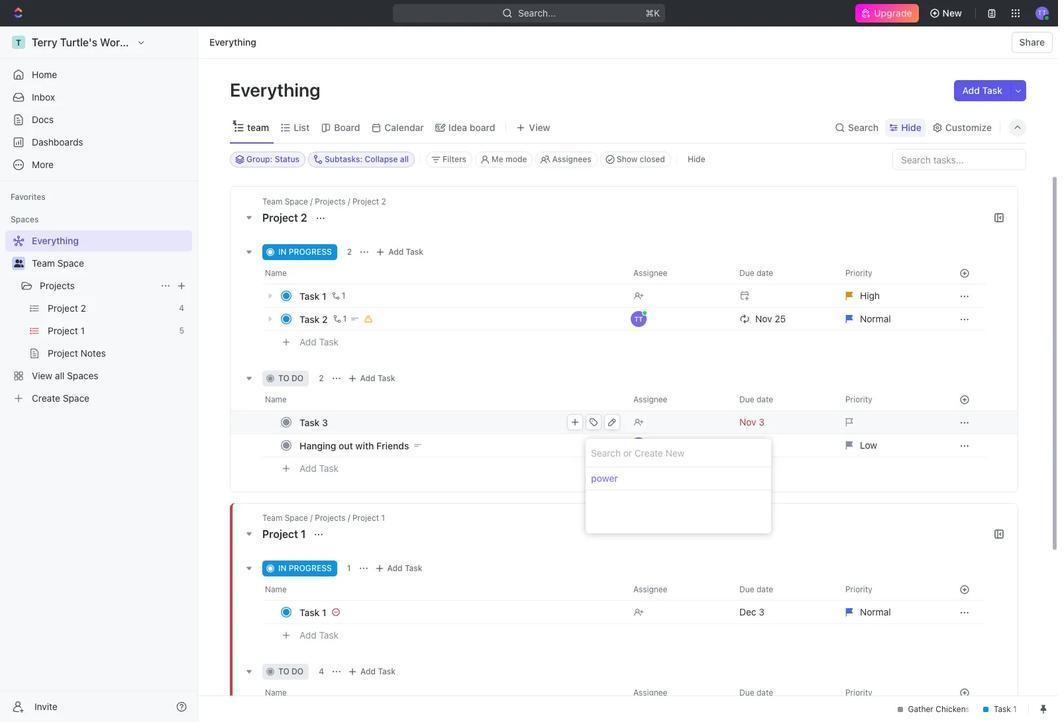Task type: vqa. For each thing, say whether or not it's contained in the screenshot.
Board
yes



Task type: describe. For each thing, give the bounding box(es) containing it.
docs link
[[5, 109, 192, 131]]

task 3 link
[[296, 413, 623, 432]]

3
[[322, 417, 328, 428]]

project 2
[[262, 212, 310, 224]]

task inside task 3 link
[[300, 417, 320, 428]]

task 3
[[300, 417, 328, 428]]

1 vertical spatial everything
[[230, 79, 324, 101]]

new button
[[924, 3, 970, 24]]

inbox
[[32, 91, 55, 103]]

in progress for 2
[[278, 247, 332, 257]]

sidebar navigation
[[0, 27, 198, 723]]

share button
[[1012, 32, 1053, 53]]

home
[[32, 69, 57, 80]]

upgrade
[[874, 7, 912, 19]]

project 1
[[262, 529, 308, 541]]

project for project 1
[[262, 529, 298, 541]]

‎task
[[300, 607, 320, 619]]

in for 1
[[278, 564, 287, 574]]

in for 2
[[278, 247, 287, 257]]

team link
[[245, 118, 269, 137]]

calendar link
[[382, 118, 424, 137]]

in progress for 1
[[278, 564, 332, 574]]

to for 4
[[278, 667, 289, 677]]

project for project 2
[[262, 212, 298, 224]]

to do for 2
[[278, 374, 304, 384]]

4
[[319, 667, 324, 677]]

1 button for 2
[[330, 313, 349, 326]]

new
[[943, 7, 962, 19]]

task 2
[[300, 314, 328, 325]]

home link
[[5, 64, 192, 85]]

docs
[[32, 114, 54, 125]]

assignees
[[552, 154, 592, 164]]

hide button
[[682, 152, 711, 168]]

idea board
[[449, 122, 495, 133]]

Search tasks... text field
[[893, 150, 1026, 170]]

Search or Create New text field
[[586, 439, 771, 468]]

hide inside dropdown button
[[901, 122, 922, 133]]

inbox link
[[5, 87, 192, 108]]

hanging out with friends link
[[296, 436, 623, 456]]

dashboards link
[[5, 132, 192, 153]]

list
[[294, 122, 310, 133]]

invite
[[34, 701, 58, 713]]

do for 4
[[292, 667, 304, 677]]

search
[[848, 122, 879, 133]]

1 inside ‎task 1 link
[[322, 607, 326, 619]]

‎task 1 link
[[296, 603, 623, 623]]

do for 2
[[292, 374, 304, 384]]



Task type: locate. For each thing, give the bounding box(es) containing it.
1 vertical spatial in progress
[[278, 564, 332, 574]]

board link
[[331, 118, 360, 137]]

tree inside sidebar navigation
[[5, 231, 192, 410]]

customize button
[[928, 118, 996, 137]]

customize
[[945, 122, 992, 133]]

2
[[301, 212, 307, 224], [347, 247, 352, 257], [322, 314, 328, 325], [319, 374, 324, 384]]

1 vertical spatial progress
[[289, 564, 332, 574]]

list link
[[291, 118, 310, 137]]

progress down the "project 2"
[[289, 247, 332, 257]]

0 vertical spatial everything
[[209, 36, 256, 48]]

0 vertical spatial do
[[292, 374, 304, 384]]

1 button for 1
[[329, 290, 348, 303]]

progress for project 1
[[289, 564, 332, 574]]

projects
[[40, 280, 75, 292]]

everything link
[[206, 34, 260, 50]]

1 button right task 1
[[329, 290, 348, 303]]

team
[[32, 258, 55, 269]]

2 do from the top
[[292, 667, 304, 677]]

space
[[57, 258, 84, 269]]

idea board link
[[446, 118, 495, 137]]

project
[[262, 212, 298, 224], [262, 529, 298, 541]]

1 in progress from the top
[[278, 247, 332, 257]]

out
[[339, 440, 353, 452]]

share
[[1020, 36, 1045, 48]]

1 button
[[329, 290, 348, 303], [330, 313, 349, 326]]

to do for 4
[[278, 667, 304, 677]]

progress
[[289, 247, 332, 257], [289, 564, 332, 574]]

to
[[278, 374, 289, 384], [278, 667, 289, 677]]

task 1
[[300, 291, 326, 302]]

do left 4
[[292, 667, 304, 677]]

0 vertical spatial in progress
[[278, 247, 332, 257]]

progress down project 1
[[289, 564, 332, 574]]

to for 2
[[278, 374, 289, 384]]

1 project from the top
[[262, 212, 298, 224]]

favorites
[[11, 192, 46, 202]]

1 vertical spatial hide
[[688, 154, 706, 164]]

in down the "project 2"
[[278, 247, 287, 257]]

1 progress from the top
[[289, 247, 332, 257]]

in
[[278, 247, 287, 257], [278, 564, 287, 574]]

0 vertical spatial to
[[278, 374, 289, 384]]

2 project from the top
[[262, 529, 298, 541]]

0 vertical spatial project
[[262, 212, 298, 224]]

projects link
[[40, 276, 155, 297]]

upgrade link
[[856, 4, 919, 23]]

hide inside button
[[688, 154, 706, 164]]

2 in progress from the top
[[278, 564, 332, 574]]

with
[[355, 440, 374, 452]]

2 to do from the top
[[278, 667, 304, 677]]

progress for project 2
[[289, 247, 332, 257]]

1 horizontal spatial hide
[[901, 122, 922, 133]]

1 vertical spatial to
[[278, 667, 289, 677]]

0 vertical spatial progress
[[289, 247, 332, 257]]

user group image
[[14, 260, 24, 268]]

add task
[[963, 85, 1003, 96], [388, 247, 424, 257], [300, 336, 339, 348], [360, 374, 395, 384], [300, 463, 339, 474], [387, 564, 422, 574], [300, 630, 339, 641], [361, 667, 396, 677]]

1 vertical spatial 1 button
[[330, 313, 349, 326]]

1 button right task 2
[[330, 313, 349, 326]]

board
[[470, 122, 495, 133]]

1
[[322, 291, 326, 302], [342, 291, 346, 301], [343, 314, 347, 324], [301, 529, 306, 541], [347, 564, 351, 574], [322, 607, 326, 619]]

tree
[[5, 231, 192, 410]]

1 to do from the top
[[278, 374, 304, 384]]

2 to from the top
[[278, 667, 289, 677]]

tree containing team space
[[5, 231, 192, 410]]

in progress down project 1
[[278, 564, 332, 574]]

hide button
[[885, 118, 926, 137]]

task
[[982, 85, 1003, 96], [406, 247, 424, 257], [300, 291, 320, 302], [300, 314, 320, 325], [319, 336, 339, 348], [378, 374, 395, 384], [300, 417, 320, 428], [319, 463, 339, 474], [405, 564, 422, 574], [319, 630, 339, 641], [378, 667, 396, 677]]

team space link
[[32, 253, 190, 274]]

in down project 1
[[278, 564, 287, 574]]

to do left 4
[[278, 667, 304, 677]]

dashboards
[[32, 137, 83, 148]]

in progress down the "project 2"
[[278, 247, 332, 257]]

search...
[[518, 7, 556, 19]]

assignees button
[[536, 152, 598, 168]]

spaces
[[11, 215, 39, 225]]

to do
[[278, 374, 304, 384], [278, 667, 304, 677]]

idea
[[449, 122, 467, 133]]

‎task 1
[[300, 607, 326, 619]]

0 vertical spatial in
[[278, 247, 287, 257]]

add
[[963, 85, 980, 96], [388, 247, 404, 257], [300, 336, 317, 348], [360, 374, 375, 384], [300, 463, 317, 474], [387, 564, 403, 574], [300, 630, 317, 641], [361, 667, 376, 677]]

0 vertical spatial 1 button
[[329, 290, 348, 303]]

1 do from the top
[[292, 374, 304, 384]]

2 in from the top
[[278, 564, 287, 574]]

1 in from the top
[[278, 247, 287, 257]]

favorites button
[[5, 190, 51, 205]]

power
[[591, 473, 618, 484]]

2 progress from the top
[[289, 564, 332, 574]]

team
[[247, 122, 269, 133]]

in progress
[[278, 247, 332, 257], [278, 564, 332, 574]]

1 to from the top
[[278, 374, 289, 384]]

board
[[334, 122, 360, 133]]

hanging out with friends
[[300, 440, 409, 452]]

1 vertical spatial to do
[[278, 667, 304, 677]]

hanging
[[300, 440, 336, 452]]

1 vertical spatial do
[[292, 667, 304, 677]]

1 vertical spatial project
[[262, 529, 298, 541]]

hide
[[901, 122, 922, 133], [688, 154, 706, 164]]

0 horizontal spatial hide
[[688, 154, 706, 164]]

everything
[[209, 36, 256, 48], [230, 79, 324, 101]]

team space
[[32, 258, 84, 269]]

do
[[292, 374, 304, 384], [292, 667, 304, 677]]

add task button
[[955, 80, 1011, 101], [373, 245, 429, 260], [294, 335, 344, 351], [344, 371, 401, 387], [294, 461, 344, 477], [371, 561, 428, 577], [294, 628, 344, 644], [345, 665, 401, 681]]

1 vertical spatial in
[[278, 564, 287, 574]]

search button
[[831, 118, 883, 137]]

do up task 3
[[292, 374, 304, 384]]

friends
[[376, 440, 409, 452]]

0 vertical spatial to do
[[278, 374, 304, 384]]

0 vertical spatial hide
[[901, 122, 922, 133]]

⌘k
[[646, 7, 660, 19]]

to do up task 3
[[278, 374, 304, 384]]

calendar
[[385, 122, 424, 133]]



